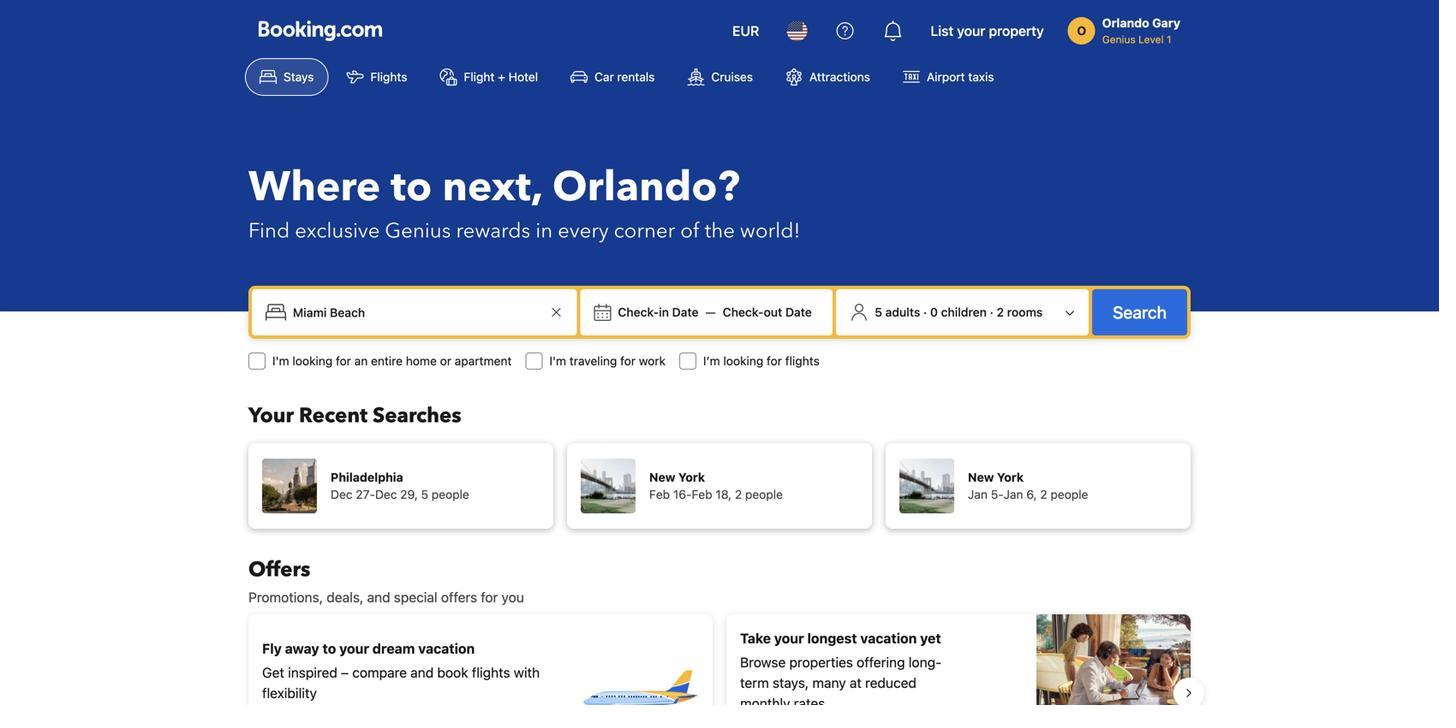 Task type: vqa. For each thing, say whether or not it's contained in the screenshot.
522
no



Task type: describe. For each thing, give the bounding box(es) containing it.
flights link
[[332, 58, 422, 96]]

1
[[1167, 33, 1171, 45]]

o
[[1077, 24, 1086, 38]]

—
[[706, 305, 716, 320]]

take your longest vacation yet browse properties offering long- term stays, many at reduced monthly rates.
[[740, 631, 942, 706]]

region containing take your longest vacation yet
[[235, 608, 1204, 706]]

fly away to your dream vacation get inspired – compare and book flights with flexibility
[[262, 641, 540, 702]]

get
[[262, 665, 284, 681]]

2 for 6,
[[1040, 488, 1047, 502]]

property
[[989, 23, 1044, 39]]

check-in date — check-out date
[[618, 305, 812, 320]]

airport
[[927, 70, 965, 84]]

every
[[558, 217, 609, 245]]

airport taxis link
[[888, 58, 1009, 96]]

2 feb from the left
[[692, 488, 712, 502]]

genius inside orlando gary genius level 1
[[1102, 33, 1136, 45]]

offers
[[441, 590, 477, 606]]

1 feb from the left
[[649, 488, 670, 502]]

find
[[248, 217, 290, 245]]

car rentals
[[595, 70, 655, 84]]

you
[[502, 590, 524, 606]]

2 for ·
[[997, 305, 1004, 320]]

offers
[[248, 556, 310, 585]]

monthly
[[740, 696, 790, 706]]

Where are you going? field
[[286, 297, 546, 328]]

dream
[[372, 641, 415, 657]]

browse
[[740, 655, 786, 671]]

home
[[406, 354, 437, 368]]

0
[[930, 305, 938, 320]]

adults
[[885, 305, 920, 320]]

16-
[[673, 488, 692, 502]]

29,
[[400, 488, 418, 502]]

cruises
[[711, 70, 753, 84]]

reduced
[[865, 675, 917, 692]]

and inside offers promotions, deals, and special offers for you
[[367, 590, 390, 606]]

book
[[437, 665, 468, 681]]

attractions link
[[771, 58, 885, 96]]

to inside the where to next, orlando? find exclusive genius rewards in every corner of the world!
[[391, 159, 432, 215]]

your inside fly away to your dream vacation get inspired – compare and book flights with flexibility
[[339, 641, 369, 657]]

apartment
[[455, 354, 512, 368]]

searches
[[373, 402, 461, 430]]

vacation inside take your longest vacation yet browse properties offering long- term stays, many at reduced monthly rates.
[[860, 631, 917, 647]]

people for feb
[[745, 488, 783, 502]]

eur
[[732, 23, 759, 39]]

car rentals link
[[556, 58, 669, 96]]

traveling
[[569, 354, 617, 368]]

level
[[1139, 33, 1164, 45]]

rooms
[[1007, 305, 1043, 320]]

orlando
[[1102, 16, 1149, 30]]

1 vertical spatial in
[[659, 305, 669, 320]]

1 date from the left
[[672, 305, 699, 320]]

where to next, orlando? find exclusive genius rewards in every corner of the world!
[[248, 159, 800, 245]]

rewards
[[456, 217, 530, 245]]

i'm for i'm traveling for work
[[549, 354, 566, 368]]

orlando?
[[552, 159, 740, 215]]

list your property
[[931, 23, 1044, 39]]

people inside philadelphia dec 27-dec 29, 5 people
[[432, 488, 469, 502]]

for inside offers promotions, deals, and special offers for you
[[481, 590, 498, 606]]

stays link
[[245, 58, 328, 96]]

for for flights
[[767, 354, 782, 368]]

fly
[[262, 641, 282, 657]]

eur button
[[722, 10, 770, 51]]

i'm traveling for work
[[549, 354, 666, 368]]

search
[[1113, 302, 1167, 323]]

of
[[680, 217, 700, 245]]

york for 5-
[[997, 471, 1024, 485]]

an
[[354, 354, 368, 368]]

orlando gary genius level 1
[[1102, 16, 1180, 45]]

corner
[[614, 217, 675, 245]]

the
[[705, 217, 735, 245]]

5-
[[991, 488, 1004, 502]]

your account menu orlando gary genius level 1 element
[[1068, 8, 1187, 47]]

many
[[812, 675, 846, 692]]

rentals
[[617, 70, 655, 84]]

2 jan from the left
[[1004, 488, 1023, 502]]

search button
[[1092, 290, 1187, 336]]

for for work
[[620, 354, 636, 368]]

1 jan from the left
[[968, 488, 988, 502]]

2 for 18,
[[735, 488, 742, 502]]

i'm for i'm looking for an entire home or apartment
[[272, 354, 289, 368]]

looking for i'm
[[292, 354, 333, 368]]

cruises link
[[673, 58, 768, 96]]

taxis
[[968, 70, 994, 84]]

yet
[[920, 631, 941, 647]]

airport taxis
[[927, 70, 994, 84]]

attractions
[[810, 70, 870, 84]]

children
[[941, 305, 987, 320]]

fly away to your dream vacation image
[[579, 634, 699, 706]]

5 inside dropdown button
[[875, 305, 882, 320]]

away
[[285, 641, 319, 657]]

with
[[514, 665, 540, 681]]

next,
[[442, 159, 542, 215]]



Task type: locate. For each thing, give the bounding box(es) containing it.
people inside 'new york jan 5-jan 6, 2 people'
[[1051, 488, 1088, 502]]

for left work
[[620, 354, 636, 368]]

5 adults · 0 children · 2 rooms button
[[843, 296, 1082, 329]]

looking for i'm
[[723, 354, 763, 368]]

people right 18,
[[745, 488, 783, 502]]

i'm
[[272, 354, 289, 368], [549, 354, 566, 368]]

1 check- from the left
[[618, 305, 659, 320]]

for
[[336, 354, 351, 368], [620, 354, 636, 368], [767, 354, 782, 368], [481, 590, 498, 606]]

jan
[[968, 488, 988, 502], [1004, 488, 1023, 502]]

1 looking from the left
[[292, 354, 333, 368]]

for left you
[[481, 590, 498, 606]]

promotions,
[[248, 590, 323, 606]]

philadelphia
[[331, 471, 403, 485]]

1 horizontal spatial and
[[410, 665, 434, 681]]

0 horizontal spatial in
[[536, 217, 553, 245]]

new for feb
[[649, 471, 675, 485]]

1 dec from the left
[[331, 488, 353, 502]]

people right 6,
[[1051, 488, 1088, 502]]

stays,
[[773, 675, 809, 692]]

your up –
[[339, 641, 369, 657]]

i'm looking for flights
[[703, 354, 820, 368]]

car
[[595, 70, 614, 84]]

list your property link
[[920, 10, 1054, 51]]

1 vertical spatial genius
[[385, 217, 451, 245]]

1 horizontal spatial 5
[[875, 305, 882, 320]]

2 horizontal spatial people
[[1051, 488, 1088, 502]]

· left 0
[[923, 305, 927, 320]]

1 horizontal spatial new
[[968, 471, 994, 485]]

vacation up offering
[[860, 631, 917, 647]]

0 horizontal spatial date
[[672, 305, 699, 320]]

flights
[[370, 70, 407, 84]]

18,
[[716, 488, 732, 502]]

dec left 29,
[[375, 488, 397, 502]]

check-in date button
[[611, 297, 706, 328]]

booking.com image
[[259, 21, 382, 41]]

looking right i'm
[[723, 354, 763, 368]]

1 horizontal spatial ·
[[990, 305, 994, 320]]

1 horizontal spatial in
[[659, 305, 669, 320]]

to right 'away'
[[323, 641, 336, 657]]

york up 16-
[[678, 471, 705, 485]]

your
[[957, 23, 985, 39], [774, 631, 804, 647], [339, 641, 369, 657]]

genius down the orlando
[[1102, 33, 1136, 45]]

offering
[[857, 655, 905, 671]]

5 adults · 0 children · 2 rooms
[[875, 305, 1043, 320]]

term
[[740, 675, 769, 692]]

feb left 16-
[[649, 488, 670, 502]]

1 horizontal spatial jan
[[1004, 488, 1023, 502]]

your
[[248, 402, 294, 430]]

where
[[248, 159, 380, 215]]

0 horizontal spatial your
[[339, 641, 369, 657]]

hotel
[[509, 70, 538, 84]]

in
[[536, 217, 553, 245], [659, 305, 669, 320]]

people for jan
[[1051, 488, 1088, 502]]

1 horizontal spatial genius
[[1102, 33, 1136, 45]]

1 horizontal spatial date
[[785, 305, 812, 320]]

new for jan
[[968, 471, 994, 485]]

1 vertical spatial and
[[410, 665, 434, 681]]

1 · from the left
[[923, 305, 927, 320]]

york up 5-
[[997, 471, 1024, 485]]

1 horizontal spatial to
[[391, 159, 432, 215]]

genius left "rewards"
[[385, 217, 451, 245]]

york inside 'new york jan 5-jan 6, 2 people'
[[997, 471, 1024, 485]]

5 inside philadelphia dec 27-dec 29, 5 people
[[421, 488, 428, 502]]

york for 16-
[[678, 471, 705, 485]]

6,
[[1026, 488, 1037, 502]]

long-
[[909, 655, 942, 671]]

1 horizontal spatial your
[[774, 631, 804, 647]]

0 horizontal spatial i'm
[[272, 354, 289, 368]]

1 vertical spatial to
[[323, 641, 336, 657]]

for down out
[[767, 354, 782, 368]]

check- up work
[[618, 305, 659, 320]]

0 horizontal spatial looking
[[292, 354, 333, 368]]

1 horizontal spatial check-
[[723, 305, 764, 320]]

your right list
[[957, 23, 985, 39]]

1 horizontal spatial dec
[[375, 488, 397, 502]]

stays
[[284, 70, 314, 84]]

new york jan 5-jan 6, 2 people
[[968, 471, 1088, 502]]

2 york from the left
[[997, 471, 1024, 485]]

recent
[[299, 402, 368, 430]]

philadelphia dec 27-dec 29, 5 people
[[331, 471, 469, 502]]

0 horizontal spatial check-
[[618, 305, 659, 320]]

0 horizontal spatial genius
[[385, 217, 451, 245]]

0 horizontal spatial feb
[[649, 488, 670, 502]]

feb left 18,
[[692, 488, 712, 502]]

and
[[367, 590, 390, 606], [410, 665, 434, 681]]

check-out date button
[[716, 297, 819, 328]]

2 horizontal spatial 2
[[1040, 488, 1047, 502]]

new up 16-
[[649, 471, 675, 485]]

0 horizontal spatial people
[[432, 488, 469, 502]]

0 horizontal spatial vacation
[[418, 641, 475, 657]]

entire
[[371, 354, 403, 368]]

flights inside fly away to your dream vacation get inspired – compare and book flights with flexibility
[[472, 665, 510, 681]]

in inside the where to next, orlando? find exclusive genius rewards in every corner of the world!
[[536, 217, 553, 245]]

· right children
[[990, 305, 994, 320]]

new inside new york feb 16-feb 18, 2 people
[[649, 471, 675, 485]]

2 left rooms
[[997, 305, 1004, 320]]

take your longest vacation yet image
[[1036, 615, 1191, 706]]

+
[[498, 70, 505, 84]]

gary
[[1152, 16, 1180, 30]]

2 inside dropdown button
[[997, 305, 1004, 320]]

jan left 5-
[[968, 488, 988, 502]]

0 vertical spatial flights
[[785, 354, 820, 368]]

exclusive
[[295, 217, 380, 245]]

region
[[235, 608, 1204, 706]]

1 new from the left
[[649, 471, 675, 485]]

for left an
[[336, 354, 351, 368]]

rates.
[[794, 696, 829, 706]]

1 vertical spatial 5
[[421, 488, 428, 502]]

0 vertical spatial 5
[[875, 305, 882, 320]]

inspired
[[288, 665, 337, 681]]

flight
[[464, 70, 495, 84]]

–
[[341, 665, 349, 681]]

new inside 'new york jan 5-jan 6, 2 people'
[[968, 471, 994, 485]]

2 dec from the left
[[375, 488, 397, 502]]

new up 5-
[[968, 471, 994, 485]]

for for an
[[336, 354, 351, 368]]

vacation up the book
[[418, 641, 475, 657]]

0 horizontal spatial and
[[367, 590, 390, 606]]

2 looking from the left
[[723, 354, 763, 368]]

2 right 18,
[[735, 488, 742, 502]]

deals,
[[327, 590, 364, 606]]

your for take
[[774, 631, 804, 647]]

check-
[[618, 305, 659, 320], [723, 305, 764, 320]]

and inside fly away to your dream vacation get inspired – compare and book flights with flexibility
[[410, 665, 434, 681]]

list
[[931, 23, 954, 39]]

i'm left traveling
[[549, 354, 566, 368]]

0 horizontal spatial new
[[649, 471, 675, 485]]

your right take
[[774, 631, 804, 647]]

2 check- from the left
[[723, 305, 764, 320]]

your inside take your longest vacation yet browse properties offering long- term stays, many at reduced monthly rates.
[[774, 631, 804, 647]]

genius
[[1102, 33, 1136, 45], [385, 217, 451, 245]]

new york feb 16-feb 18, 2 people
[[649, 471, 783, 502]]

i'm looking for an entire home or apartment
[[272, 354, 512, 368]]

in left —
[[659, 305, 669, 320]]

2 i'm from the left
[[549, 354, 566, 368]]

flights down check-out date button
[[785, 354, 820, 368]]

flights left with
[[472, 665, 510, 681]]

your for list
[[957, 23, 985, 39]]

vacation inside fly away to your dream vacation get inspired – compare and book flights with flexibility
[[418, 641, 475, 657]]

5 left adults
[[875, 305, 882, 320]]

1 horizontal spatial i'm
[[549, 354, 566, 368]]

looking left an
[[292, 354, 333, 368]]

looking
[[292, 354, 333, 368], [723, 354, 763, 368]]

jan left 6,
[[1004, 488, 1023, 502]]

out
[[764, 305, 782, 320]]

to left 'next,'
[[391, 159, 432, 215]]

in left every
[[536, 217, 553, 245]]

i'm
[[703, 354, 720, 368]]

2
[[997, 305, 1004, 320], [735, 488, 742, 502], [1040, 488, 1047, 502]]

check- right —
[[723, 305, 764, 320]]

genius inside the where to next, orlando? find exclusive genius rewards in every corner of the world!
[[385, 217, 451, 245]]

0 horizontal spatial 2
[[735, 488, 742, 502]]

·
[[923, 305, 927, 320], [990, 305, 994, 320]]

2 right 6,
[[1040, 488, 1047, 502]]

date right out
[[785, 305, 812, 320]]

and right deals, at the left bottom of the page
[[367, 590, 390, 606]]

0 horizontal spatial ·
[[923, 305, 927, 320]]

0 horizontal spatial flights
[[472, 665, 510, 681]]

1 horizontal spatial people
[[745, 488, 783, 502]]

to inside fly away to your dream vacation get inspired – compare and book flights with flexibility
[[323, 641, 336, 657]]

dec left 27-
[[331, 488, 353, 502]]

properties
[[789, 655, 853, 671]]

1 horizontal spatial 2
[[997, 305, 1004, 320]]

1 i'm from the left
[[272, 354, 289, 368]]

2 people from the left
[[745, 488, 783, 502]]

2 new from the left
[[968, 471, 994, 485]]

flexibility
[[262, 686, 317, 702]]

compare
[[352, 665, 407, 681]]

2 · from the left
[[990, 305, 994, 320]]

2 date from the left
[[785, 305, 812, 320]]

flight + hotel link
[[425, 58, 553, 96]]

1 vertical spatial flights
[[472, 665, 510, 681]]

1 people from the left
[[432, 488, 469, 502]]

1 horizontal spatial flights
[[785, 354, 820, 368]]

27-
[[356, 488, 375, 502]]

1 horizontal spatial looking
[[723, 354, 763, 368]]

5 right 29,
[[421, 488, 428, 502]]

1 horizontal spatial feb
[[692, 488, 712, 502]]

people right 29,
[[432, 488, 469, 502]]

1 horizontal spatial york
[[997, 471, 1024, 485]]

0 vertical spatial and
[[367, 590, 390, 606]]

take
[[740, 631, 771, 647]]

1 york from the left
[[678, 471, 705, 485]]

2 horizontal spatial your
[[957, 23, 985, 39]]

york inside new york feb 16-feb 18, 2 people
[[678, 471, 705, 485]]

work
[[639, 354, 666, 368]]

0 vertical spatial genius
[[1102, 33, 1136, 45]]

i'm up your at the left bottom of the page
[[272, 354, 289, 368]]

and left the book
[[410, 665, 434, 681]]

0 vertical spatial in
[[536, 217, 553, 245]]

longest
[[807, 631, 857, 647]]

offers promotions, deals, and special offers for you
[[248, 556, 524, 606]]

people
[[432, 488, 469, 502], [745, 488, 783, 502], [1051, 488, 1088, 502]]

0 horizontal spatial to
[[323, 641, 336, 657]]

people inside new york feb 16-feb 18, 2 people
[[745, 488, 783, 502]]

3 people from the left
[[1051, 488, 1088, 502]]

at
[[850, 675, 862, 692]]

flight + hotel
[[464, 70, 538, 84]]

0 horizontal spatial york
[[678, 471, 705, 485]]

0 vertical spatial to
[[391, 159, 432, 215]]

5
[[875, 305, 882, 320], [421, 488, 428, 502]]

0 horizontal spatial dec
[[331, 488, 353, 502]]

2 inside 'new york jan 5-jan 6, 2 people'
[[1040, 488, 1047, 502]]

or
[[440, 354, 451, 368]]

date left —
[[672, 305, 699, 320]]

0 horizontal spatial 5
[[421, 488, 428, 502]]

2 inside new york feb 16-feb 18, 2 people
[[735, 488, 742, 502]]

1 horizontal spatial vacation
[[860, 631, 917, 647]]

0 horizontal spatial jan
[[968, 488, 988, 502]]



